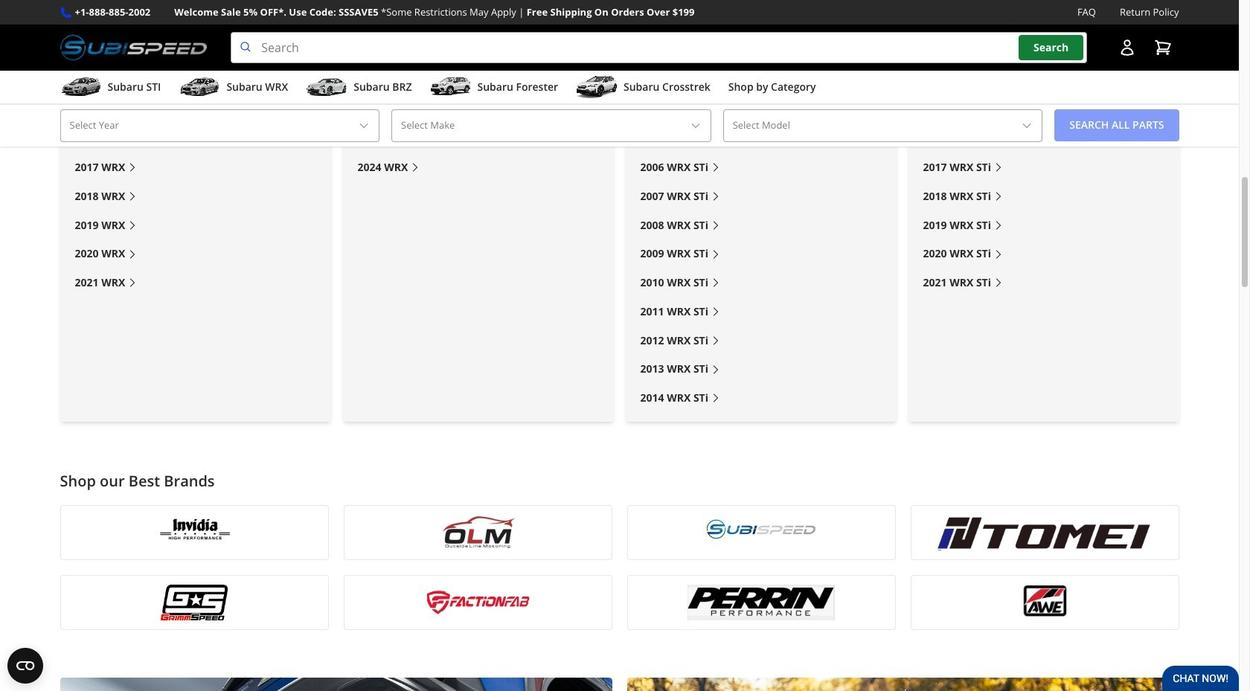 Task type: locate. For each thing, give the bounding box(es) containing it.
a subaru sti thumbnail image image
[[60, 76, 102, 98]]

subispeed logo image
[[637, 515, 886, 551]]

tomei logo image
[[920, 515, 1170, 551]]

invidia logo image
[[70, 515, 319, 551]]

wrx sti mods image
[[626, 0, 897, 60]]

2022-2024 wrx mods image
[[343, 0, 614, 60]]

a subaru crosstrek thumbnail image image
[[576, 76, 618, 98]]

2015-21 wrx mods image
[[60, 0, 331, 60]]

select year image
[[358, 120, 370, 132]]

a subaru wrx thumbnail image image
[[179, 76, 221, 98]]

subispeed logo image
[[60, 32, 207, 63]]

select model image
[[1022, 120, 1033, 132]]

button image
[[1118, 39, 1136, 57]]



Task type: describe. For each thing, give the bounding box(es) containing it.
Select Make button
[[392, 110, 711, 142]]

factionfab logo image
[[353, 585, 603, 621]]

search input field
[[231, 32, 1087, 63]]

a subaru brz thumbnail image image
[[306, 76, 348, 98]]

awe tuning logo image
[[920, 585, 1170, 621]]

select make image
[[690, 120, 702, 132]]

olm logo image
[[353, 515, 603, 551]]

Select Model button
[[723, 110, 1043, 142]]

Select Year button
[[60, 110, 380, 142]]

grimmspeed logo image
[[70, 585, 319, 621]]

a subaru forester thumbnail image image
[[430, 76, 472, 98]]

2015-2021 wrx sti aftermarket parts image
[[909, 0, 1180, 60]]

open widget image
[[7, 648, 43, 684]]

perrin logo image
[[637, 585, 886, 621]]



Task type: vqa. For each thing, say whether or not it's contained in the screenshot.
the search input field
yes



